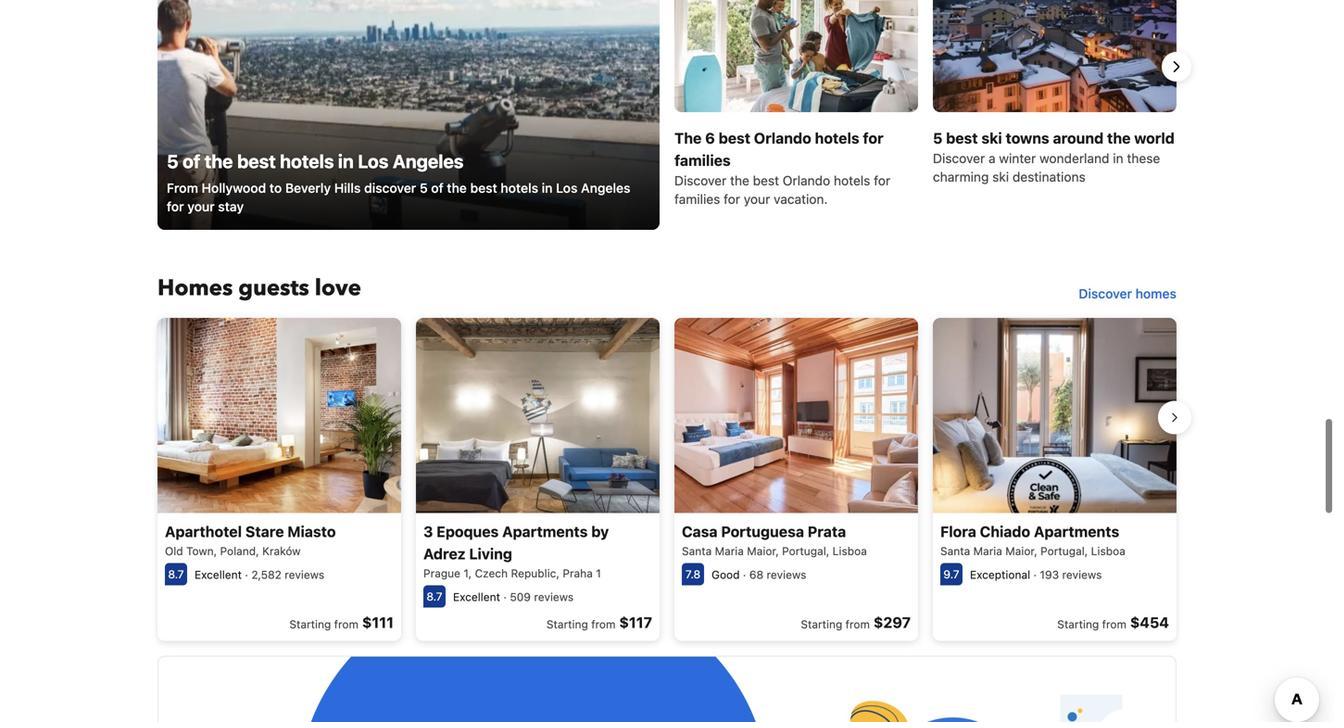 Task type: locate. For each thing, give the bounding box(es) containing it.
0 horizontal spatial 8.7
[[168, 568, 184, 581]]

4 starting from the left
[[1058, 618, 1100, 631]]

· left 193
[[1034, 568, 1037, 581]]

$111
[[362, 613, 394, 631]]

4 from from the left
[[1103, 618, 1127, 631]]

from inside starting from $111
[[334, 618, 359, 631]]

1 horizontal spatial maria
[[974, 544, 1003, 557]]

2 portugal, from the left
[[1041, 544, 1088, 557]]

starting for $117
[[547, 618, 588, 631]]

town,
[[186, 544, 217, 557]]

portugal, inside casa portuguesa prata santa maria maior, portugal, lisboa
[[782, 544, 830, 557]]

from inside starting from $297
[[846, 618, 870, 631]]

from left $117
[[592, 618, 616, 631]]

discover inside the 6 best orlando hotels for families discover the best orlando hotels for families for your vacation.
[[675, 173, 727, 188]]

republic,
[[511, 567, 560, 580]]

5 right the discover
[[420, 180, 428, 195]]

excellent for living
[[453, 590, 501, 603]]

portugal, for prata
[[782, 544, 830, 557]]

the
[[1108, 129, 1131, 147], [205, 150, 233, 172], [730, 173, 750, 188], [447, 180, 467, 195]]

maior,
[[747, 544, 779, 557], [1006, 544, 1038, 557]]

discover left homes
[[1079, 286, 1133, 301]]

portugal, down prata
[[782, 544, 830, 557]]

0 horizontal spatial maior,
[[747, 544, 779, 557]]

portugal, up 193
[[1041, 544, 1088, 557]]

exceptional · 193 reviews
[[970, 568, 1102, 581]]

maria down 'chiado'
[[974, 544, 1003, 557]]

68
[[750, 568, 764, 581]]

lisboa inside casa portuguesa prata santa maria maior, portugal, lisboa
[[833, 544, 867, 557]]

8.7 element
[[165, 563, 187, 585], [424, 585, 446, 607]]

reviews right 193
[[1063, 568, 1102, 581]]

1 vertical spatial orlando
[[783, 173, 831, 188]]

apartments up 'republic,' at the left bottom
[[503, 523, 588, 540]]

· for portuguesa
[[743, 568, 747, 581]]

1 horizontal spatial santa
[[941, 544, 971, 557]]

1 horizontal spatial lisboa
[[1092, 544, 1126, 557]]

0 vertical spatial discover
[[933, 151, 986, 166]]

santa inside flora chiado apartments santa maria maior, portugal, lisboa
[[941, 544, 971, 557]]

1 vertical spatial discover
[[675, 173, 727, 188]]

excellent · 2,582 reviews
[[195, 568, 325, 581]]

· left the 2,582
[[245, 568, 248, 581]]

1 horizontal spatial portugal,
[[1041, 544, 1088, 557]]

apartments up 193
[[1034, 523, 1120, 540]]

1 horizontal spatial 5
[[420, 180, 428, 195]]

excellent element down town,
[[195, 568, 242, 581]]

the inside the 6 best orlando hotels for families discover the best orlando hotels for families for your vacation.
[[730, 173, 750, 188]]

1 maior, from the left
[[747, 544, 779, 557]]

1 horizontal spatial 8.7
[[427, 590, 443, 603]]

discover homes
[[1079, 286, 1177, 301]]

praha
[[563, 567, 593, 580]]

0 vertical spatial families
[[675, 151, 731, 169]]

discover down 6
[[675, 173, 727, 188]]

santa inside casa portuguesa prata santa maria maior, portugal, lisboa
[[682, 544, 712, 557]]

3 from from the left
[[846, 618, 870, 631]]

starting left $297
[[801, 618, 843, 631]]

0 horizontal spatial portugal,
[[782, 544, 830, 557]]

to
[[270, 180, 282, 195]]

1 horizontal spatial your
[[744, 191, 771, 207]]

maior, inside casa portuguesa prata santa maria maior, portugal, lisboa
[[747, 544, 779, 557]]

discover
[[364, 180, 416, 195]]

1 santa from the left
[[682, 544, 712, 557]]

1 families from the top
[[675, 151, 731, 169]]

2 horizontal spatial in
[[1114, 151, 1124, 166]]

1 vertical spatial excellent
[[453, 590, 501, 603]]

0 horizontal spatial maria
[[715, 544, 744, 557]]

starting inside starting from $297
[[801, 618, 843, 631]]

los
[[358, 150, 389, 172], [556, 180, 578, 195]]

starting
[[290, 618, 331, 631], [547, 618, 588, 631], [801, 618, 843, 631], [1058, 618, 1100, 631]]

ski up a
[[982, 129, 1003, 147]]

from
[[167, 180, 198, 195]]

9.7
[[944, 568, 960, 581]]

hotels
[[815, 129, 860, 147], [280, 150, 334, 172], [834, 173, 871, 188], [501, 180, 539, 195]]

reviews for portuguesa
[[767, 568, 807, 581]]

epoques
[[437, 523, 499, 540]]

starting inside "starting from $117"
[[547, 618, 588, 631]]

1 vertical spatial angeles
[[581, 180, 631, 195]]

apartments inside flora chiado apartments santa maria maior, portugal, lisboa
[[1034, 523, 1120, 540]]

reviews right the 68
[[767, 568, 807, 581]]

families down the
[[675, 191, 721, 207]]

charming
[[933, 169, 989, 184]]

from left $454
[[1103, 618, 1127, 631]]

santa down flora
[[941, 544, 971, 557]]

portugal,
[[782, 544, 830, 557], [1041, 544, 1088, 557]]

8.7 down prague
[[427, 590, 443, 603]]

1 horizontal spatial excellent element
[[453, 590, 501, 603]]

your left vacation.
[[744, 191, 771, 207]]

from left $111
[[334, 618, 359, 631]]

santa
[[682, 544, 712, 557], [941, 544, 971, 557]]

0 horizontal spatial 8.7 element
[[165, 563, 187, 585]]

ski
[[982, 129, 1003, 147], [993, 169, 1010, 184]]

7.8
[[686, 568, 701, 581]]

2,582
[[251, 568, 282, 581]]

0 horizontal spatial excellent element
[[195, 568, 242, 581]]

lisboa down prata
[[833, 544, 867, 557]]

region
[[143, 310, 1192, 648]]

maria inside casa portuguesa prata santa maria maior, portugal, lisboa
[[715, 544, 744, 557]]

0 horizontal spatial your
[[187, 199, 215, 214]]

2 vertical spatial 5
[[420, 180, 428, 195]]

1 vertical spatial of
[[431, 180, 444, 195]]

0 horizontal spatial excellent
[[195, 568, 242, 581]]

0 horizontal spatial apartments
[[503, 523, 588, 540]]

1 maria from the left
[[715, 544, 744, 557]]

portugal, inside flora chiado apartments santa maria maior, portugal, lisboa
[[1041, 544, 1088, 557]]

2 horizontal spatial 5
[[933, 129, 943, 147]]

0 horizontal spatial los
[[358, 150, 389, 172]]

santa for flora chiado apartments
[[941, 544, 971, 557]]

apartments
[[503, 523, 588, 540], [1034, 523, 1120, 540]]

hollywood
[[202, 180, 266, 195]]

1,
[[464, 567, 472, 580]]

0 horizontal spatial santa
[[682, 544, 712, 557]]

lisboa inside flora chiado apartments santa maria maior, portugal, lisboa
[[1092, 544, 1126, 557]]

orlando
[[754, 129, 812, 147], [783, 173, 831, 188]]

excellent element
[[195, 568, 242, 581], [453, 590, 501, 603]]

2 vertical spatial discover
[[1079, 286, 1133, 301]]

1 portugal, from the left
[[782, 544, 830, 557]]

excellent element down 1,
[[453, 590, 501, 603]]

flora chiado apartments santa maria maior, portugal, lisboa
[[941, 523, 1126, 557]]

2 maria from the left
[[974, 544, 1003, 557]]

prata
[[808, 523, 847, 540]]

santa down "casa"
[[682, 544, 712, 557]]

1 vertical spatial 5
[[167, 150, 179, 172]]

maria up good element
[[715, 544, 744, 557]]

from for $297
[[846, 618, 870, 631]]

of up from
[[183, 150, 200, 172]]

1 vertical spatial 8.7
[[427, 590, 443, 603]]

1
[[596, 567, 601, 580]]

2 maior, from the left
[[1006, 544, 1038, 557]]

discover up charming
[[933, 151, 986, 166]]

0 vertical spatial 5
[[933, 129, 943, 147]]

starting down 193
[[1058, 618, 1100, 631]]

ski down a
[[993, 169, 1010, 184]]

8.7 element down prague
[[424, 585, 446, 607]]

your inside the 6 best orlando hotels for families discover the best orlando hotels for families for your vacation.
[[744, 191, 771, 207]]

from inside starting from $454
[[1103, 618, 1127, 631]]

7.8 element
[[682, 563, 704, 585]]

2 santa from the left
[[941, 544, 971, 557]]

maria
[[715, 544, 744, 557], [974, 544, 1003, 557]]

excellent
[[195, 568, 242, 581], [453, 590, 501, 603]]

of right the discover
[[431, 180, 444, 195]]

8.7 down old at left bottom
[[168, 568, 184, 581]]

5 inside 5 best ski towns around the world discover a winter wonderland in these charming ski destinations
[[933, 129, 943, 147]]

5 for 5 best ski towns around the world
[[933, 129, 943, 147]]

maior, down 'chiado'
[[1006, 544, 1038, 557]]

your
[[744, 191, 771, 207], [187, 199, 215, 214]]

5 best ski towns around the world discover a winter wonderland in these charming ski destinations
[[933, 129, 1175, 184]]

2 apartments from the left
[[1034, 523, 1120, 540]]

portuguesa
[[721, 523, 805, 540]]

your down from
[[187, 199, 215, 214]]

1 horizontal spatial excellent
[[453, 590, 501, 603]]

1 horizontal spatial of
[[431, 180, 444, 195]]

the 6 best orlando hotels for families image
[[675, 0, 919, 112]]

vacation.
[[774, 191, 828, 207]]

maria inside flora chiado apartments santa maria maior, portugal, lisboa
[[974, 544, 1003, 557]]

0 horizontal spatial lisboa
[[833, 544, 867, 557]]

maria for chiado
[[974, 544, 1003, 557]]

2 families from the top
[[675, 191, 721, 207]]

families down 6
[[675, 151, 731, 169]]

2 lisboa from the left
[[1092, 544, 1126, 557]]

apartments inside the 3 epoques apartments by adrez living prague 1, czech republic, praha 1
[[503, 523, 588, 540]]

· left 509
[[504, 590, 507, 603]]

reviews
[[285, 568, 325, 581], [767, 568, 807, 581], [1063, 568, 1102, 581], [534, 590, 574, 603]]

3 epoques apartments by adrez living prague 1, czech republic, praha 1
[[424, 523, 609, 580]]

lisboa up starting from $454
[[1092, 544, 1126, 557]]

0 horizontal spatial discover
[[675, 173, 727, 188]]

0 vertical spatial excellent element
[[195, 568, 242, 581]]

maior, down portuguesa
[[747, 544, 779, 557]]

1 starting from the left
[[290, 618, 331, 631]]

reviews down kraków
[[285, 568, 325, 581]]

casa portuguesa prata santa maria maior, portugal, lisboa
[[682, 523, 867, 557]]

1 horizontal spatial discover
[[933, 151, 986, 166]]

discover for 6
[[675, 173, 727, 188]]

5 of the best hotels in los angeles region
[[143, 0, 1192, 244]]

1 horizontal spatial maior,
[[1006, 544, 1038, 557]]

reviews for stare
[[285, 568, 325, 581]]

discover inside 5 best ski towns around the world discover a winter wonderland in these charming ski destinations
[[933, 151, 986, 166]]

excellent down town,
[[195, 568, 242, 581]]

starting inside starting from $454
[[1058, 618, 1100, 631]]

the inside 5 best ski towns around the world discover a winter wonderland in these charming ski destinations
[[1108, 129, 1131, 147]]

1 lisboa from the left
[[833, 544, 867, 557]]

1 vertical spatial families
[[675, 191, 721, 207]]

5 up charming
[[933, 129, 943, 147]]

excellent down 1,
[[453, 590, 501, 603]]

excellent for poland,
[[195, 568, 242, 581]]

starting left $111
[[290, 618, 331, 631]]

homes guests love
[[158, 273, 361, 303]]

good · 68 reviews
[[712, 568, 807, 581]]

from inside "starting from $117"
[[592, 618, 616, 631]]

excellent element for living
[[453, 590, 501, 603]]

1 horizontal spatial apartments
[[1034, 523, 1120, 540]]

8.7
[[168, 568, 184, 581], [427, 590, 443, 603]]

in
[[338, 150, 354, 172], [1114, 151, 1124, 166], [542, 180, 553, 195]]

8.7 element down old at left bottom
[[165, 563, 187, 585]]

1 apartments from the left
[[503, 523, 588, 540]]

reviews for chiado
[[1063, 568, 1102, 581]]

2 starting from the left
[[547, 618, 588, 631]]

· left the 68
[[743, 568, 747, 581]]

best
[[719, 129, 751, 147], [946, 129, 978, 147], [237, 150, 276, 172], [753, 173, 780, 188], [470, 180, 497, 195]]

1 from from the left
[[334, 618, 359, 631]]

0 vertical spatial 8.7
[[168, 568, 184, 581]]

from for $111
[[334, 618, 359, 631]]

0 horizontal spatial 5
[[167, 150, 179, 172]]

maior, inside flora chiado apartments santa maria maior, portugal, lisboa
[[1006, 544, 1038, 557]]

good
[[712, 568, 740, 581]]

apartments for maior,
[[1034, 523, 1120, 540]]

1 vertical spatial excellent element
[[453, 590, 501, 603]]

2 from from the left
[[592, 618, 616, 631]]

1 horizontal spatial 8.7 element
[[424, 585, 446, 607]]

from
[[334, 618, 359, 631], [592, 618, 616, 631], [846, 618, 870, 631], [1103, 618, 1127, 631]]

families
[[675, 151, 731, 169], [675, 191, 721, 207]]

exceptional element
[[970, 568, 1031, 581]]

from left $297
[[846, 618, 870, 631]]

homes
[[1136, 286, 1177, 301]]

3 starting from the left
[[801, 618, 843, 631]]

5
[[933, 129, 943, 147], [167, 150, 179, 172], [420, 180, 428, 195]]

discover
[[933, 151, 986, 166], [675, 173, 727, 188], [1079, 286, 1133, 301]]

5 up from
[[167, 150, 179, 172]]

chiado
[[980, 523, 1031, 540]]

casa
[[682, 523, 718, 540]]

lisboa
[[833, 544, 867, 557], [1092, 544, 1126, 557]]

1 vertical spatial los
[[556, 180, 578, 195]]

old
[[165, 544, 183, 557]]

portugal, for apartments
[[1041, 544, 1088, 557]]

0 vertical spatial of
[[183, 150, 200, 172]]

starting down praha
[[547, 618, 588, 631]]

for
[[863, 129, 884, 147], [874, 173, 891, 188], [724, 191, 741, 207], [167, 199, 184, 214]]

stay
[[218, 199, 244, 214]]

starting inside starting from $111
[[290, 618, 331, 631]]

0 vertical spatial excellent
[[195, 568, 242, 581]]

lisboa for apartments
[[1092, 544, 1126, 557]]

of
[[183, 150, 200, 172], [431, 180, 444, 195]]

·
[[245, 568, 248, 581], [743, 568, 747, 581], [1034, 568, 1037, 581], [504, 590, 507, 603]]

0 vertical spatial angeles
[[393, 150, 464, 172]]

miasto
[[288, 523, 336, 540]]

reviews down 'republic,' at the left bottom
[[534, 590, 574, 603]]



Task type: vqa. For each thing, say whether or not it's contained in the screenshot.
ENTRANCE
no



Task type: describe. For each thing, give the bounding box(es) containing it.
adrez
[[424, 545, 466, 562]]

3
[[424, 523, 433, 540]]

maior, for portuguesa
[[747, 544, 779, 557]]

starting from $454
[[1058, 613, 1170, 631]]

czech
[[475, 567, 508, 580]]

$454
[[1131, 613, 1170, 631]]

hills
[[334, 180, 361, 195]]

wonderland
[[1040, 151, 1110, 166]]

$117
[[620, 613, 653, 631]]

for inside 5 of the best hotels in los angeles from hollywood to beverly hills discover 5 of the best hotels in los angeles for your stay
[[167, 199, 184, 214]]

193
[[1040, 568, 1060, 581]]

kraków
[[262, 544, 301, 557]]

8.7 for town,
[[168, 568, 184, 581]]

maria for portuguesa
[[715, 544, 744, 557]]

0 vertical spatial orlando
[[754, 129, 812, 147]]

winter
[[1000, 151, 1037, 166]]

the 6 best orlando hotels for families discover the best orlando hotels for families for your vacation.
[[675, 129, 891, 207]]

your inside 5 of the best hotels in los angeles from hollywood to beverly hills discover 5 of the best hotels in los angeles for your stay
[[187, 199, 215, 214]]

1 horizontal spatial angeles
[[581, 180, 631, 195]]

next image
[[1166, 56, 1188, 78]]

5 for 5 of the best hotels in los angeles
[[167, 150, 179, 172]]

5 best ski towns around the world image
[[933, 0, 1177, 112]]

best inside 5 best ski towns around the world discover a winter wonderland in these charming ski destinations
[[946, 129, 978, 147]]

world
[[1135, 129, 1175, 147]]

starting for $297
[[801, 618, 843, 631]]

0 vertical spatial ski
[[982, 129, 1003, 147]]

prague
[[424, 567, 461, 580]]

from for $117
[[592, 618, 616, 631]]

good element
[[712, 568, 740, 581]]

509
[[510, 590, 531, 603]]

0 horizontal spatial of
[[183, 150, 200, 172]]

1 horizontal spatial los
[[556, 180, 578, 195]]

reviews for epoques
[[534, 590, 574, 603]]

· for stare
[[245, 568, 248, 581]]

8.7 for adrez
[[427, 590, 443, 603]]

starting from $111
[[290, 613, 394, 631]]

poland,
[[220, 544, 259, 557]]

discover for best
[[933, 151, 986, 166]]

around
[[1053, 129, 1104, 147]]

6
[[706, 129, 715, 147]]

guests
[[238, 273, 309, 303]]

starting from $117
[[547, 613, 653, 631]]

beverly
[[285, 180, 331, 195]]

0 horizontal spatial angeles
[[393, 150, 464, 172]]

apartments for living
[[503, 523, 588, 540]]

towns
[[1006, 129, 1050, 147]]

8.7 element for adrez
[[424, 585, 446, 607]]

9.7 element
[[941, 563, 963, 585]]

excellent · 509 reviews
[[453, 590, 574, 603]]

1 horizontal spatial in
[[542, 180, 553, 195]]

by
[[592, 523, 609, 540]]

discover homes link
[[1072, 277, 1185, 310]]

1 vertical spatial ski
[[993, 169, 1010, 184]]

flora
[[941, 523, 977, 540]]

0 horizontal spatial in
[[338, 150, 354, 172]]

0 vertical spatial los
[[358, 150, 389, 172]]

5 of the best hotels in los angeles from hollywood to beverly hills discover 5 of the best hotels in los angeles for your stay
[[167, 150, 631, 214]]

love
[[315, 273, 361, 303]]

living
[[469, 545, 512, 562]]

excellent element for poland,
[[195, 568, 242, 581]]

in inside 5 best ski towns around the world discover a winter wonderland in these charming ski destinations
[[1114, 151, 1124, 166]]

these
[[1128, 151, 1161, 166]]

· for chiado
[[1034, 568, 1037, 581]]

starting from $297
[[801, 613, 911, 631]]

the
[[675, 129, 702, 147]]

homes
[[158, 273, 233, 303]]

maior, for chiado
[[1006, 544, 1038, 557]]

aparthotel stare miasto old town, poland, kraków
[[165, 523, 336, 557]]

stare
[[246, 523, 284, 540]]

aparthotel
[[165, 523, 242, 540]]

starting for $111
[[290, 618, 331, 631]]

· for epoques
[[504, 590, 507, 603]]

santa for casa portuguesa prata
[[682, 544, 712, 557]]

from for $454
[[1103, 618, 1127, 631]]

8.7 element for town,
[[165, 563, 187, 585]]

starting for $454
[[1058, 618, 1100, 631]]

destinations
[[1013, 169, 1086, 184]]

lisboa for prata
[[833, 544, 867, 557]]

2 horizontal spatial discover
[[1079, 286, 1133, 301]]

exceptional
[[970, 568, 1031, 581]]

$297
[[874, 613, 911, 631]]

a
[[989, 151, 996, 166]]

region containing aparthotel stare miasto
[[143, 310, 1192, 648]]



